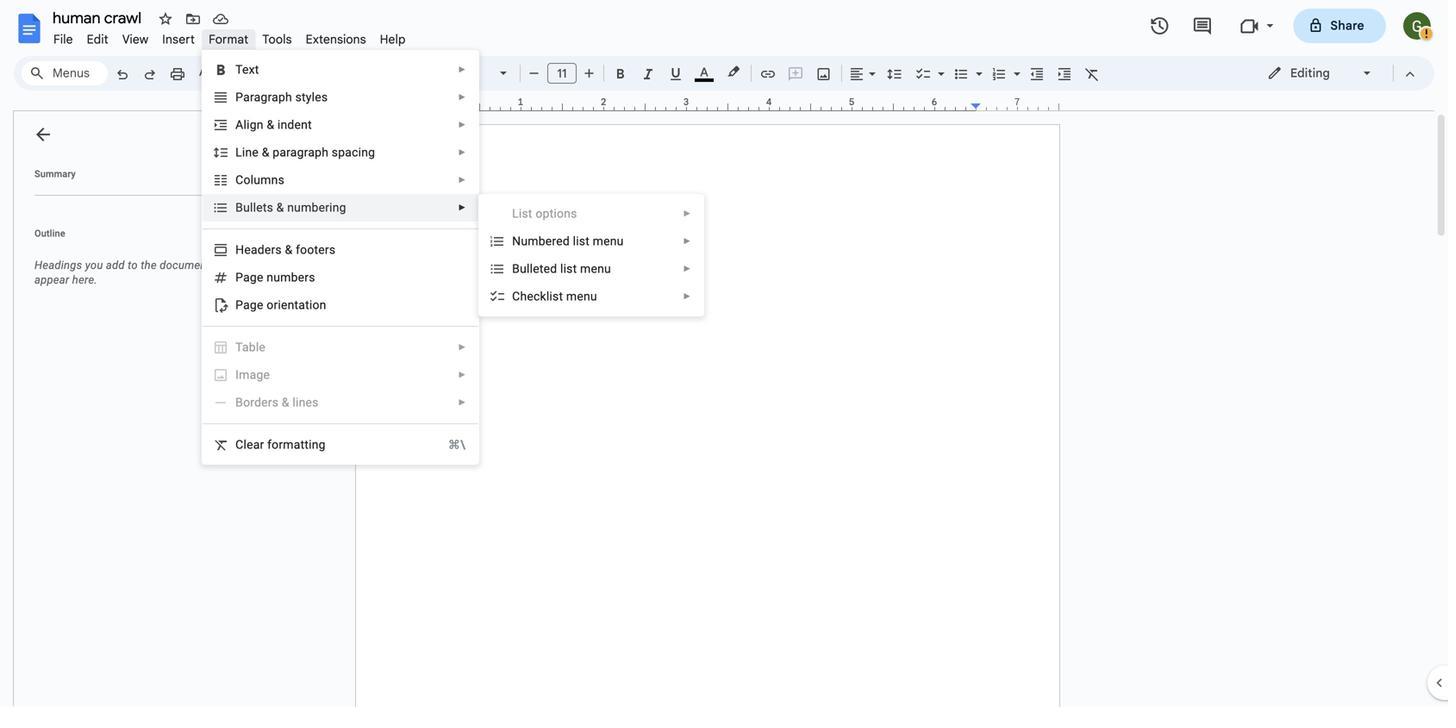 Task type: describe. For each thing, give the bounding box(es) containing it.
l
[[236, 145, 242, 160]]

h
[[236, 243, 244, 257]]

to
[[128, 259, 138, 272]]

right margin image
[[972, 97, 1059, 110]]

extensions
[[306, 32, 366, 47]]

age
[[250, 368, 270, 382]]

page n u mbers
[[236, 270, 315, 285]]

format
[[209, 32, 249, 47]]

lear
[[244, 438, 264, 452]]

n
[[512, 234, 521, 248]]

menu containing text
[[202, 50, 480, 465]]

checklist menu h element
[[512, 289, 603, 304]]

list
[[512, 207, 533, 221]]

menu containing list
[[479, 194, 705, 316]]

text
[[236, 63, 259, 77]]

indent
[[278, 118, 312, 132]]

& right t
[[276, 200, 284, 215]]

bullets & numbering t element
[[236, 200, 352, 215]]

o
[[536, 207, 543, 221]]

view menu item
[[115, 29, 155, 50]]

u
[[274, 270, 280, 285]]

spacing
[[332, 145, 375, 160]]

numbered list menu n element
[[512, 234, 629, 248]]

headings you add to the document will appear here.
[[34, 259, 230, 286]]

page numbers u element
[[236, 270, 320, 285]]

outline heading
[[14, 227, 248, 251]]

main toolbar
[[107, 0, 1106, 450]]

c h ecklist menu
[[512, 289, 597, 304]]

borders
[[236, 395, 279, 410]]

Menus field
[[22, 61, 108, 85]]

► for b ulleted list menu
[[683, 264, 692, 274]]

► for p aragraph styles
[[458, 92, 467, 102]]

n for s
[[271, 173, 278, 187]]

table 2 element
[[236, 340, 271, 354]]

ine
[[242, 145, 259, 160]]

list o ptions
[[512, 207, 577, 221]]

b
[[512, 262, 520, 276]]

text color image
[[695, 61, 714, 82]]

line & paragraph spacing image
[[885, 61, 905, 85]]

m
[[239, 368, 250, 382]]

summary heading
[[34, 167, 76, 181]]

lign
[[244, 118, 264, 132]]

page orientation 3 element
[[236, 298, 332, 312]]

i
[[236, 368, 239, 382]]

i m age
[[236, 368, 270, 382]]

mode and view toolbar
[[1255, 56, 1424, 91]]

a
[[236, 118, 244, 132]]

► for n umbered list menu
[[683, 236, 692, 246]]

headers & footers h element
[[236, 243, 341, 257]]

bulle
[[236, 200, 263, 215]]

h eaders & footers
[[236, 243, 336, 257]]

text s element
[[236, 63, 264, 77]]

mbers
[[280, 270, 315, 285]]

► for ecklist menu
[[683, 291, 692, 301]]

table menu item
[[203, 334, 479, 361]]

Font size text field
[[548, 63, 576, 84]]

s for n
[[278, 173, 285, 187]]

share button
[[1294, 9, 1387, 43]]

image m element
[[236, 368, 275, 382]]

editing button
[[1255, 60, 1386, 86]]

you
[[85, 259, 103, 272]]

bulleted list menu b element
[[512, 262, 616, 276]]

tools menu item
[[256, 29, 299, 50]]

l ine & paragraph spacing
[[236, 145, 375, 160]]

& for ine
[[262, 145, 270, 160]]

& for lign
[[267, 118, 274, 132]]

b ulleted list menu
[[512, 262, 611, 276]]

► for s
[[458, 175, 467, 185]]

format menu item
[[202, 29, 256, 50]]

orientation
[[267, 298, 326, 312]]

paragraph
[[273, 145, 329, 160]]

c for lear
[[236, 438, 244, 452]]

lines
[[293, 395, 319, 410]]



Task type: locate. For each thing, give the bounding box(es) containing it.
1 vertical spatial page
[[236, 298, 264, 312]]

list for ulleted
[[560, 262, 577, 276]]

► for a lign & indent
[[458, 120, 467, 130]]

document outline element
[[14, 111, 248, 707]]

menu for ulleted list menu
[[580, 262, 611, 276]]

p
[[236, 90, 243, 104]]

page left u
[[236, 270, 264, 285]]

formatting
[[267, 438, 326, 452]]

⌘\
[[448, 438, 466, 452]]

numbering
[[287, 200, 346, 215]]

summary
[[34, 169, 76, 179]]

tools
[[262, 32, 292, 47]]

0 vertical spatial page
[[236, 270, 264, 285]]

n left mbers at left
[[267, 270, 274, 285]]

umbered
[[521, 234, 570, 248]]

arial
[[442, 66, 468, 81]]

paragraph styles p element
[[236, 90, 333, 104]]

the
[[141, 259, 157, 272]]

will
[[213, 259, 230, 272]]

s for t
[[267, 200, 273, 215]]

0 vertical spatial menu
[[593, 234, 624, 248]]

c down borders
[[236, 438, 244, 452]]

s right bulle
[[267, 200, 273, 215]]

page for page n u mbers
[[236, 270, 264, 285]]

file menu item
[[47, 29, 80, 50]]

menu down the numbered list menu n element
[[580, 262, 611, 276]]

0 vertical spatial c
[[512, 289, 520, 304]]

clear formatting c element
[[236, 438, 331, 452]]

editing
[[1291, 66, 1330, 81]]

eaders
[[244, 243, 282, 257]]

n
[[271, 173, 278, 187], [267, 270, 274, 285]]

help
[[380, 32, 406, 47]]

insert
[[162, 32, 195, 47]]

1 page from the top
[[236, 270, 264, 285]]

Rename text field
[[47, 7, 152, 28]]

menu bar banner
[[0, 0, 1449, 707]]

1 horizontal spatial c
[[512, 289, 520, 304]]

1 vertical spatial menu
[[580, 262, 611, 276]]

► inside table menu item
[[458, 342, 467, 352]]

menu item containing i
[[203, 361, 479, 389]]

colum n s
[[236, 173, 285, 187]]

table
[[236, 340, 266, 354]]

highlight color image
[[724, 61, 743, 82]]

1 horizontal spatial menu item
[[480, 200, 704, 228]]

page
[[236, 270, 264, 285], [236, 298, 264, 312]]

borders & lines
[[236, 395, 319, 410]]

menu
[[202, 50, 480, 465], [479, 194, 705, 316]]

& inside menu item
[[282, 395, 289, 410]]

n umbered list menu
[[512, 234, 624, 248]]

borders & lines q element
[[236, 395, 324, 410]]

2 vertical spatial menu
[[566, 289, 597, 304]]

& right lign
[[267, 118, 274, 132]]

& right eaders
[[285, 243, 293, 257]]

s
[[278, 173, 285, 187], [267, 200, 273, 215]]

colum
[[236, 173, 271, 187]]

insert image image
[[814, 61, 834, 85]]

edit menu item
[[80, 29, 115, 50]]

c down b
[[512, 289, 520, 304]]

c for h
[[512, 289, 520, 304]]

appear
[[34, 273, 69, 286]]

1 vertical spatial list
[[560, 262, 577, 276]]

0 vertical spatial s
[[278, 173, 285, 187]]

0 horizontal spatial menu item
[[203, 361, 479, 389]]

application
[[0, 0, 1449, 707]]

align & indent a element
[[236, 118, 317, 132]]

menu item up the numbered list menu n element
[[480, 200, 704, 228]]

application containing share
[[0, 0, 1449, 707]]

line & paragraph spacing l element
[[236, 145, 380, 160]]

►
[[458, 65, 467, 75], [458, 92, 467, 102], [458, 120, 467, 130], [458, 147, 467, 157], [458, 175, 467, 185], [458, 203, 467, 213], [683, 209, 692, 219], [683, 236, 692, 246], [683, 264, 692, 274], [683, 291, 692, 301], [458, 342, 467, 352], [458, 370, 467, 380], [458, 398, 467, 407]]

list up the bulleted list menu b element
[[573, 234, 590, 248]]

2 page from the top
[[236, 298, 264, 312]]

&
[[267, 118, 274, 132], [262, 145, 270, 160], [276, 200, 284, 215], [285, 243, 293, 257], [282, 395, 289, 410]]

► for l ine & paragraph spacing
[[458, 147, 467, 157]]

t
[[263, 200, 267, 215]]

menu for umbered list menu
[[593, 234, 624, 248]]

menu item
[[480, 200, 704, 228], [203, 361, 479, 389]]

edit
[[87, 32, 109, 47]]

file
[[53, 32, 73, 47]]

0 vertical spatial n
[[271, 173, 278, 187]]

footers
[[296, 243, 336, 257]]

& for eaders
[[285, 243, 293, 257]]

0 vertical spatial list
[[573, 234, 590, 248]]

menu up the bulleted list menu b element
[[593, 234, 624, 248]]

arial option
[[442, 61, 490, 85]]

⌘backslash element
[[428, 436, 466, 454]]

outline
[[34, 228, 65, 239]]

page down page n u mbers
[[236, 298, 264, 312]]

extensions menu item
[[299, 29, 373, 50]]

list down n umbered list menu
[[560, 262, 577, 276]]

menu item containing list
[[480, 200, 704, 228]]

1 vertical spatial menu item
[[203, 361, 479, 389]]

styles
[[295, 90, 328, 104]]

menu bar
[[47, 22, 413, 51]]

menu bar containing file
[[47, 22, 413, 51]]

page for page orientation
[[236, 298, 264, 312]]

here.
[[72, 273, 97, 286]]

► for s & numbering
[[458, 203, 467, 213]]

s right colum at the left of the page
[[278, 173, 285, 187]]

► for age
[[458, 370, 467, 380]]

0 vertical spatial menu item
[[480, 200, 704, 228]]

ecklist
[[527, 289, 563, 304]]

list for umbered
[[573, 234, 590, 248]]

columns n element
[[236, 173, 290, 187]]

headings
[[34, 259, 82, 272]]

c lear formatting
[[236, 438, 326, 452]]

borders & lines menu item
[[203, 389, 479, 416]]

list options o element
[[512, 207, 582, 221]]

help menu item
[[373, 29, 413, 50]]

a lign & indent
[[236, 118, 312, 132]]

view
[[122, 32, 149, 47]]

Star checkbox
[[153, 7, 178, 31]]

menu bar inside menu bar banner
[[47, 22, 413, 51]]

1 vertical spatial c
[[236, 438, 244, 452]]

► inside borders & lines menu item
[[458, 398, 467, 407]]

1 vertical spatial n
[[267, 270, 274, 285]]

p aragraph styles
[[236, 90, 328, 104]]

h
[[520, 289, 527, 304]]

0 horizontal spatial s
[[267, 200, 273, 215]]

add
[[106, 259, 125, 272]]

0 horizontal spatial c
[[236, 438, 244, 452]]

n up bulle t s & numbering
[[271, 173, 278, 187]]

list
[[573, 234, 590, 248], [560, 262, 577, 276]]

share
[[1331, 18, 1365, 33]]

menu
[[593, 234, 624, 248], [580, 262, 611, 276], [566, 289, 597, 304]]

document
[[160, 259, 210, 272]]

aragraph
[[243, 90, 292, 104]]

& left lines
[[282, 395, 289, 410]]

menu item up lines
[[203, 361, 479, 389]]

c
[[512, 289, 520, 304], [236, 438, 244, 452]]

page orientation
[[236, 298, 326, 312]]

1 vertical spatial s
[[267, 200, 273, 215]]

n for u
[[267, 270, 274, 285]]

ulleted
[[520, 262, 557, 276]]

menu down the bulleted list menu b element
[[566, 289, 597, 304]]

bulle t s & numbering
[[236, 200, 346, 215]]

& right ine
[[262, 145, 270, 160]]

ptions
[[543, 207, 577, 221]]

insert menu item
[[155, 29, 202, 50]]

Font size field
[[548, 63, 584, 85]]

1 horizontal spatial s
[[278, 173, 285, 187]]



Task type: vqa. For each thing, say whether or not it's contained in the screenshot.
mail
no



